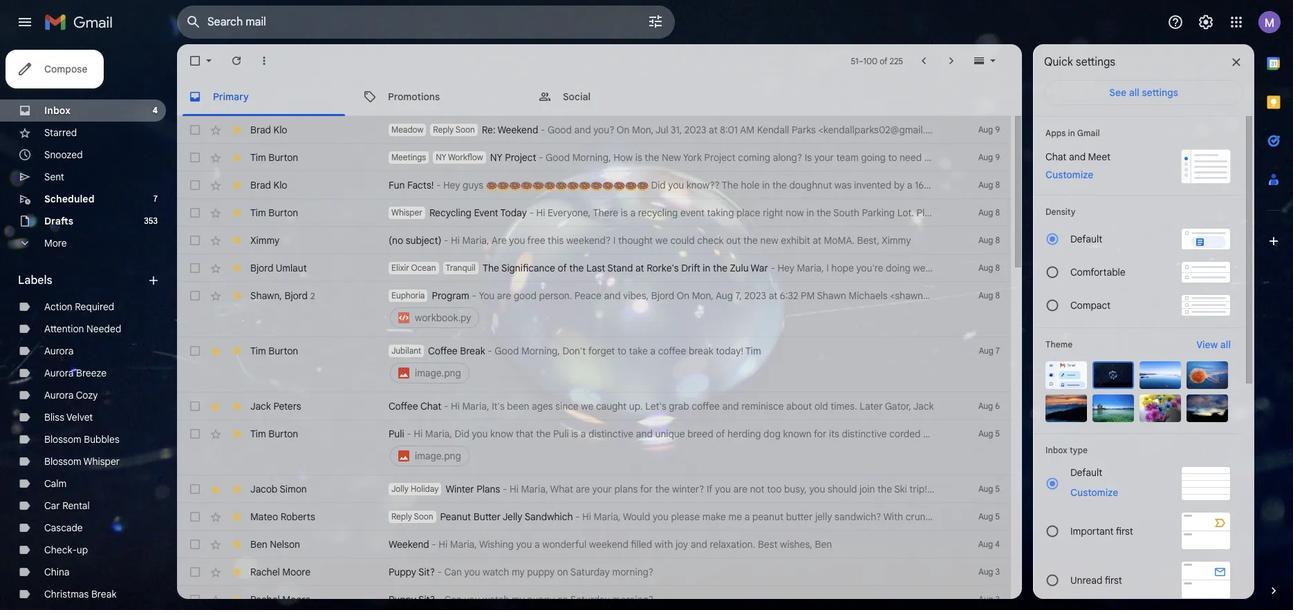 Task type: describe. For each thing, give the bounding box(es) containing it.
brad,
[[993, 124, 1017, 136]]

in right drift
[[703, 262, 711, 275]]

christmas break
[[44, 589, 116, 601]]

fun facts!
[[389, 179, 434, 192]]

the left last
[[570, 262, 584, 275]]

bjord inside "cell"
[[652, 290, 675, 302]]

blossom bubbles link
[[44, 434, 119, 446]]

0 horizontal spatial on
[[617, 124, 630, 136]]

tim for aug 8
[[250, 207, 266, 219]]

toggle split pane mode image
[[973, 54, 987, 68]]

at right exhibit
[[813, 235, 822, 247]]

chat inside row
[[421, 401, 442, 413]]

first for unread first
[[1105, 575, 1123, 587]]

join
[[860, 484, 875, 496]]

soon for reply soon peanut butter jelly sandwhich - hi maria, would you please make me a peanut butter jelly sandwich? with crunchy peanut butter please. best, mateo
[[414, 512, 433, 522]]

1 butter from the left
[[786, 511, 813, 524]]

meetings
[[392, 152, 426, 163]]

3 for 1st row from the bottom of the page
[[996, 595, 1000, 605]]

2 ben from the left
[[815, 539, 832, 551]]

0 horizontal spatial for
[[640, 484, 653, 496]]

0 horizontal spatial mon,
[[632, 124, 654, 136]]

chat and meet customize
[[1046, 151, 1111, 181]]

0 vertical spatial coffee
[[658, 345, 687, 358]]

aug for row containing bjord umlaut
[[979, 263, 994, 273]]

cascade link
[[44, 522, 83, 535]]

if
[[707, 484, 713, 496]]

inbox for inbox
[[44, 104, 71, 117]]

aug 3 for 1st row from the bottom of the page
[[979, 595, 1000, 605]]

14 row from the top
[[177, 559, 1011, 587]]

known
[[783, 428, 812, 441]]

1 horizontal spatial wrote:
[[1043, 290, 1070, 302]]

1 horizontal spatial shawn
[[817, 290, 847, 302]]

best, right moma.
[[858, 235, 880, 247]]

a right by
[[907, 179, 913, 192]]

1 horizontal spatial tab list
[[1255, 44, 1294, 561]]

8 for bjord umlaut
[[996, 263, 1000, 273]]

blossom bubbles
[[44, 434, 119, 446]]

2 saturday from the top
[[571, 594, 610, 607]]

0 horizontal spatial your
[[593, 484, 612, 496]]

1 watch from the top
[[483, 567, 509, 579]]

brad klo for aug 9
[[250, 124, 287, 136]]

0 horizontal spatial bjord
[[250, 262, 274, 275]]

euphoria
[[392, 291, 425, 301]]

busy,
[[784, 484, 807, 496]]

drafts
[[44, 215, 73, 228]]

1 horizontal spatial are
[[576, 484, 590, 496]]

settings inside button
[[1142, 86, 1179, 99]]

2 butter from the left
[[978, 511, 1005, 524]]

aurora for aurora 'link'
[[44, 345, 74, 358]]

aug 5 for ski
[[979, 484, 1000, 495]]

in right apps
[[1068, 128, 1076, 138]]

type
[[1070, 446, 1088, 456]]

0 vertical spatial good
[[548, 124, 572, 136]]

refresh image
[[230, 54, 244, 68]]

my for 14th row from the top
[[512, 567, 525, 579]]

social
[[563, 90, 591, 103]]

aug for 14th row from the top
[[979, 567, 994, 578]]

0 vertical spatial we
[[656, 235, 668, 247]]

1 horizontal spatial bjord
[[285, 290, 308, 302]]

1 horizontal spatial on
[[677, 290, 690, 302]]

workbook.py
[[415, 312, 471, 324]]

0 horizontal spatial old
[[815, 401, 828, 413]]

my for 1st row from the bottom of the page
[[512, 594, 525, 607]]

0 horizontal spatial did
[[455, 428, 470, 441]]

jelly
[[503, 511, 523, 524]]

weekend
[[589, 539, 629, 551]]

9 for re: weekend - good and you? on mon, jul 31, 2023 at 8:01 am kendall parks <kendallparks02@gmail.com> wrote: hi brad, how was your weekend? best, kendall
[[996, 125, 1000, 135]]

calm
[[44, 478, 67, 490]]

reply for reply soon
[[433, 125, 454, 135]]

and left unique
[[636, 428, 653, 441]]

1 peanut from the left
[[753, 511, 784, 524]]

advanced search options image
[[642, 8, 670, 35]]

labels heading
[[18, 274, 147, 288]]

quick settings element
[[1045, 55, 1116, 80]]

tim for aug 9
[[250, 152, 266, 164]]

0 vertical spatial your
[[1060, 124, 1080, 136]]

of for 100
[[880, 56, 888, 66]]

aug for 14th row from the bottom
[[979, 152, 994, 163]]

the left the winter? at the right of the page
[[655, 484, 670, 496]]

aug 8 for burton
[[979, 208, 1000, 218]]

promotions tab
[[352, 77, 526, 116]]

7 inside row
[[996, 346, 1000, 356]]

jubilant
[[392, 346, 421, 356]]

am
[[740, 124, 755, 136]]

0 horizontal spatial 2023
[[685, 124, 707, 136]]

let's
[[646, 401, 667, 413]]

density
[[1046, 207, 1076, 217]]

support image
[[1168, 14, 1184, 30]]

winter
[[446, 484, 474, 496]]

is
[[572, 428, 579, 441]]

1 vertical spatial the
[[483, 262, 499, 275]]

2 default from the top
[[1071, 467, 1103, 479]]

important
[[1071, 525, 1114, 538]]

9 for ny project -
[[996, 152, 1000, 163]]

15 row from the top
[[177, 587, 1011, 611]]

hi left brad,
[[982, 124, 991, 136]]

workflow
[[448, 152, 483, 163]]

mateo roberts
[[250, 511, 315, 524]]

the right that
[[536, 428, 551, 441]]

51
[[851, 56, 859, 66]]

zulu
[[730, 262, 749, 275]]

16-
[[915, 179, 929, 192]]

attention needed link
[[44, 323, 121, 336]]

row containing mateo roberts
[[177, 504, 1094, 531]]

aug for row containing mateo roberts
[[979, 512, 994, 522]]

6 🍩 image from the left
[[626, 180, 637, 192]]

image.png for "cell" containing puli
[[415, 450, 461, 463]]

tim burton for aug 7
[[250, 345, 298, 358]]

aug for row containing jacob simon
[[979, 484, 994, 495]]

4 tim burton from the top
[[250, 428, 298, 441]]

hi up 'weekend'
[[583, 511, 592, 524]]

3 🍩 image from the left
[[556, 180, 567, 192]]

please
[[671, 511, 700, 524]]

best, right trip!
[[930, 484, 952, 496]]

first for important first
[[1116, 525, 1134, 538]]

filled
[[631, 539, 652, 551]]

recycling
[[430, 207, 472, 219]]

bliss
[[44, 412, 64, 424]]

maria, left 'what'
[[521, 484, 548, 496]]

brad for aug 9
[[250, 124, 271, 136]]

see
[[1110, 86, 1127, 99]]

and left the you?
[[575, 124, 591, 136]]

in inside "cell"
[[1065, 428, 1073, 441]]

bubbles
[[84, 434, 119, 446]]

the left ski
[[878, 484, 892, 496]]

guys
[[463, 179, 484, 192]]

maria, up 'weekend'
[[594, 511, 621, 524]]

break inside labels navigation
[[91, 589, 116, 601]]

the left zulu
[[713, 262, 728, 275]]

sit? for 14th row from the top
[[419, 567, 435, 579]]

about
[[787, 401, 812, 413]]

compose
[[44, 63, 87, 75]]

0 vertical spatial did
[[651, 179, 666, 192]]

are
[[492, 235, 507, 247]]

reply soon
[[433, 125, 475, 135]]

(no subject) - hi maria, are you free this weekend? i thought we could check out the new exhibit at moma. best, ximmy
[[389, 235, 911, 247]]

theme element
[[1046, 338, 1073, 352]]

2 horizontal spatial are
[[734, 484, 748, 496]]

maria, left are
[[463, 235, 490, 247]]

maria, down peanut
[[450, 539, 477, 551]]

6:32
[[780, 290, 799, 302]]

8 for tim burton
[[996, 208, 1000, 218]]

all for view
[[1221, 339, 1231, 351]]

morning? for 14th row from the top
[[613, 567, 654, 579]]

all for see
[[1129, 86, 1140, 99]]

7 🍩 image from the left
[[602, 180, 614, 192]]

exhibit
[[781, 235, 811, 247]]

plans
[[615, 484, 638, 496]]

hi inside "cell"
[[414, 428, 423, 441]]

row containing ximmy
[[177, 227, 1011, 255]]

1 vertical spatial good
[[495, 345, 519, 358]]

primary
[[213, 90, 249, 103]]

puppy for 14th row from the top
[[527, 567, 555, 579]]

aug for 1st row from the bottom of the page
[[979, 595, 994, 605]]

5 for hi maria, would you please make me a peanut butter jelly sandwich? with crunchy peanut butter please. best, mateo
[[996, 512, 1000, 522]]

3 🍩 image from the left
[[521, 180, 533, 192]]

row containing bjord umlaut
[[177, 255, 1011, 282]]

best, right please. on the bottom of the page
[[1041, 511, 1063, 524]]

hi up tranquil
[[451, 235, 460, 247]]

5 🍩 image from the left
[[567, 180, 579, 192]]

rachel moore for 1st row from the bottom of the page
[[250, 594, 311, 607]]

and right the joy
[[691, 539, 708, 551]]

aug for row containing ben nelson
[[979, 540, 993, 550]]

2 jack from the left
[[914, 401, 934, 413]]

check-up link
[[44, 544, 88, 557]]

china link
[[44, 567, 70, 579]]

a left wonderful
[[535, 539, 540, 551]]

quick
[[1045, 55, 1073, 69]]

search mail image
[[181, 10, 206, 35]]

tim for aug 7
[[250, 345, 266, 358]]

at left 6:32
[[769, 290, 778, 302]]

scheduled link
[[44, 193, 94, 205]]

2 jacob from the left
[[954, 484, 982, 496]]

4 burton from the top
[[269, 428, 298, 441]]

2 🍩 image from the left
[[544, 180, 556, 192]]

re:
[[482, 124, 496, 136]]

sent link
[[44, 171, 64, 183]]

simon
[[280, 484, 307, 496]]

aug 9 for ny project -
[[979, 152, 1000, 163]]

0 vertical spatial old
[[953, 179, 966, 192]]

action
[[44, 301, 72, 313]]

cell containing puli
[[389, 428, 1267, 469]]

aurora breeze link
[[44, 367, 107, 380]]

trip!
[[910, 484, 928, 496]]

needed
[[86, 323, 121, 336]]

1 row from the top
[[177, 116, 1187, 144]]

free
[[528, 235, 546, 247]]

inbox type
[[1046, 446, 1088, 456]]

are inside "cell"
[[497, 290, 511, 302]]

war
[[751, 262, 768, 275]]

older image
[[945, 54, 959, 68]]

row containing jack peters
[[177, 393, 1011, 421]]

6 🍩 image from the left
[[591, 180, 602, 192]]

on for 1st row from the bottom of the page
[[557, 594, 568, 607]]

- hey guys
[[434, 179, 486, 192]]

in right the hole
[[763, 179, 770, 192]]

1 distinctive from the left
[[589, 428, 634, 441]]

1 horizontal spatial coffee
[[692, 401, 720, 413]]

best, down 'see all settings'
[[1129, 124, 1152, 136]]

2 watch from the top
[[483, 594, 509, 607]]

tim inside "cell"
[[746, 345, 761, 358]]

meet
[[1089, 151, 1111, 163]]

1 horizontal spatial for
[[814, 428, 827, 441]]

invented
[[854, 179, 892, 192]]

fun
[[389, 179, 405, 192]]

calm link
[[44, 478, 67, 490]]

up
[[77, 544, 88, 557]]

aurora cozy
[[44, 389, 98, 402]]

3 for 14th row from the top
[[996, 567, 1000, 578]]

tim burton for aug 8
[[250, 207, 298, 219]]

holiday
[[411, 484, 439, 495]]

on for 14th row from the top
[[557, 567, 568, 579]]

at left 8:01
[[709, 124, 718, 136]]

aug for 12th row from the bottom
[[979, 208, 994, 218]]

customize button for chat and meet
[[1038, 167, 1102, 183]]

jul
[[656, 124, 669, 136]]

4 row from the top
[[177, 199, 1011, 227]]

a right the is
[[581, 428, 586, 441]]

cascade
[[44, 522, 83, 535]]

main content containing primary
[[177, 44, 1294, 611]]

maria, left it's
[[462, 401, 489, 413]]

of for significance
[[558, 262, 567, 275]]

1 mateo from the left
[[250, 511, 278, 524]]

breed
[[688, 428, 714, 441]]

2 moore from the top
[[283, 594, 311, 607]]

good
[[514, 290, 537, 302]]

0 vertical spatial the
[[722, 179, 739, 192]]

apps
[[1046, 128, 1066, 138]]

with
[[655, 539, 673, 551]]

0 horizontal spatial wrote:
[[952, 124, 979, 136]]

a right me
[[745, 511, 750, 524]]

view
[[1197, 339, 1218, 351]]

hi right plans
[[510, 484, 519, 496]]

1 saturday from the top
[[571, 567, 610, 579]]

customize button for default
[[1063, 485, 1127, 502]]

2 row from the top
[[177, 144, 1011, 172]]

soon for reply soon
[[456, 125, 475, 135]]

facts!
[[407, 179, 434, 192]]

compact
[[1071, 300, 1111, 312]]

event
[[474, 207, 499, 219]]

sit? for 1st row from the bottom of the page
[[419, 594, 435, 607]]

since
[[556, 401, 579, 413]]

the right the hole
[[773, 179, 787, 192]]

plans
[[477, 484, 500, 496]]

0 vertical spatial coffee
[[428, 345, 458, 358]]

aug 5 for best,
[[979, 512, 1000, 522]]

car rental
[[44, 500, 90, 513]]

jack peters
[[250, 401, 301, 413]]

how
[[1019, 124, 1038, 136]]

tim down jack peters
[[250, 428, 266, 441]]



Task type: vqa. For each thing, say whether or not it's contained in the screenshot.
The Jubilant
yes



Task type: locate. For each thing, give the bounding box(es) containing it.
reply for reply soon peanut butter jelly sandwhich - hi maria, would you please make me a peanut butter jelly sandwich? with crunchy peanut butter please. best, mateo
[[392, 512, 412, 522]]

1 horizontal spatial was
[[1041, 124, 1058, 136]]

8:01
[[720, 124, 738, 136]]

puli up jolly
[[389, 428, 405, 441]]

wrote: left "compact"
[[1043, 290, 1070, 302]]

1 ximmy from the left
[[250, 235, 280, 247]]

1 image.png from the top
[[415, 367, 461, 380]]

5 aug 8 from the top
[[979, 291, 1000, 301]]

wrote: left brad,
[[952, 124, 979, 136]]

(no
[[389, 235, 403, 247]]

1 kendall from the left
[[757, 124, 790, 136]]

1 aug 8 from the top
[[979, 180, 1000, 190]]

1 horizontal spatial old
[[953, 179, 966, 192]]

hi left it's
[[451, 401, 460, 413]]

did
[[651, 179, 666, 192], [455, 428, 470, 441]]

saturday
[[571, 567, 610, 579], [571, 594, 610, 607]]

reply down jolly
[[392, 512, 412, 522]]

main menu image
[[17, 14, 33, 30]]

0 vertical spatial default
[[1071, 233, 1103, 246]]

10 row from the top
[[177, 421, 1267, 476]]

4 🍩 image from the left
[[579, 180, 591, 192]]

2 kendall from the left
[[1154, 124, 1187, 136]]

3 aug 8 from the top
[[979, 235, 1000, 246]]

0 horizontal spatial reply
[[392, 512, 412, 522]]

5 row from the top
[[177, 227, 1011, 255]]

1 cell from the top
[[389, 289, 1070, 331]]

promotions
[[388, 90, 440, 103]]

2 🍩 image from the left
[[509, 180, 521, 192]]

2 sit? from the top
[[419, 594, 435, 607]]

winter?
[[672, 484, 705, 496]]

all inside see all settings button
[[1129, 86, 1140, 99]]

0 vertical spatial aug 9
[[979, 125, 1000, 135]]

5 🍩 image from the left
[[614, 180, 626, 192]]

by
[[894, 179, 905, 192]]

1 vertical spatial all
[[1221, 339, 1231, 351]]

1 brad from the top
[[250, 124, 271, 136]]

1 puli from the left
[[389, 428, 405, 441]]

1 jacob from the left
[[250, 484, 278, 496]]

klo for aug 8
[[274, 179, 287, 192]]

soon left re:
[[456, 125, 475, 135]]

gmail image
[[44, 8, 120, 36]]

interviewed
[[1230, 179, 1280, 192]]

customize button up important
[[1063, 485, 1127, 502]]

1 vertical spatial settings
[[1142, 86, 1179, 99]]

1 aurora from the top
[[44, 345, 74, 358]]

1 horizontal spatial puli
[[553, 428, 569, 441]]

0 vertical spatial 3
[[996, 567, 1000, 578]]

0 vertical spatial saturday
[[571, 567, 610, 579]]

5 for hi maria, what are your plans for the winter? if you are not too busy, you should join the ski trip! best, jacob
[[996, 484, 1000, 495]]

0 horizontal spatial jack
[[250, 401, 271, 413]]

first right important
[[1116, 525, 1134, 538]]

1 can from the top
[[445, 567, 462, 579]]

1 puppy sit? - can you watch my puppy on saturday morning? from the top
[[389, 567, 654, 579]]

butter left jelly
[[786, 511, 813, 524]]

the right the out
[[744, 235, 758, 247]]

1 vertical spatial customize
[[1071, 487, 1119, 499]]

3 cell from the top
[[389, 428, 1267, 469]]

cell containing coffee break
[[389, 345, 942, 386]]

0 horizontal spatial butter
[[786, 511, 813, 524]]

8 row from the top
[[177, 338, 1011, 393]]

settings image
[[1198, 14, 1215, 30]]

7 row from the top
[[177, 282, 1070, 338]]

elixir ocean
[[392, 263, 436, 273]]

4 8 from the top
[[996, 263, 1000, 273]]

jacob left simon
[[250, 484, 278, 496]]

2023 right the "7,"
[[745, 290, 767, 302]]

aug 9 for re: weekend - good and you? on mon, jul 31, 2023 at 8:01 am kendall parks <kendallparks02@gmail.com> wrote: hi brad, how was your weekend? best, kendall
[[979, 125, 1000, 135]]

2 aug 5 from the top
[[979, 484, 1000, 495]]

aug 7
[[979, 346, 1000, 356]]

starred link
[[44, 127, 77, 139]]

was left invented
[[835, 179, 852, 192]]

6 row from the top
[[177, 255, 1011, 282]]

not
[[750, 484, 765, 496]]

image.png down the 'jubilant'
[[415, 367, 461, 380]]

0 horizontal spatial coffee
[[389, 401, 418, 413]]

1 horizontal spatial coffee
[[428, 345, 458, 358]]

aurora for aurora breeze
[[44, 367, 74, 380]]

1 aug 5 from the top
[[979, 429, 1000, 439]]

rorke's
[[647, 262, 679, 275]]

chat inside chat and meet customize
[[1046, 151, 1067, 163]]

0 vertical spatial moore
[[283, 567, 311, 579]]

customize button down the meet at the top of the page
[[1038, 167, 1102, 183]]

0 horizontal spatial are
[[497, 290, 511, 302]]

ny for ny project -
[[490, 152, 503, 164]]

aurora down attention
[[44, 345, 74, 358]]

0 vertical spatial rachel
[[250, 567, 280, 579]]

1 5 from the top
[[996, 429, 1000, 439]]

1 vertical spatial aurora
[[44, 367, 74, 380]]

blossom
[[44, 434, 81, 446], [44, 456, 81, 468]]

13 row from the top
[[177, 531, 1011, 559]]

1 vertical spatial weekend?
[[567, 235, 611, 247]]

primary tab
[[177, 77, 351, 116]]

11 row from the top
[[177, 476, 1011, 504]]

what
[[550, 484, 573, 496]]

rachel for 1st row from the bottom of the page
[[250, 594, 280, 607]]

customize down the meet at the top of the page
[[1046, 169, 1094, 181]]

0 vertical spatial customize button
[[1038, 167, 1102, 183]]

puli left the is
[[553, 428, 569, 441]]

kendall right 'am'
[[757, 124, 790, 136]]

1 horizontal spatial 2023
[[745, 290, 767, 302]]

times.
[[831, 401, 858, 413]]

wonderful
[[543, 539, 587, 551]]

crunchy
[[906, 511, 942, 524]]

aug for row containing shawn
[[979, 291, 994, 301]]

1 horizontal spatial we
[[656, 235, 668, 247]]

blossom up calm
[[44, 456, 81, 468]]

0 horizontal spatial weekend?
[[567, 235, 611, 247]]

1 blossom from the top
[[44, 434, 81, 446]]

2 8 from the top
[[996, 208, 1000, 218]]

a right take
[[651, 345, 656, 358]]

1 tim burton from the top
[[250, 152, 298, 164]]

🍩 image
[[498, 180, 509, 192], [509, 180, 521, 192], [521, 180, 533, 192], [533, 180, 544, 192], [567, 180, 579, 192], [591, 180, 602, 192], [602, 180, 614, 192], [637, 180, 649, 192]]

michaels
[[849, 290, 888, 302]]

inbox up starred
[[44, 104, 71, 117]]

0 vertical spatial blossom
[[44, 434, 81, 446]]

inbox for inbox type
[[1046, 446, 1068, 456]]

1 horizontal spatial soon
[[456, 125, 475, 135]]

tim burton down primary tab
[[250, 152, 298, 164]]

2
[[311, 291, 315, 301]]

don't
[[563, 345, 586, 358]]

rachel for 14th row from the top
[[250, 567, 280, 579]]

0 vertical spatial my
[[512, 567, 525, 579]]

hi up holiday
[[414, 428, 423, 441]]

display density element
[[1046, 207, 1231, 217]]

4
[[153, 105, 158, 116], [996, 540, 1000, 550]]

christmas break link
[[44, 589, 116, 601]]

0 horizontal spatial jacob
[[250, 484, 278, 496]]

can for 14th row from the top
[[445, 567, 462, 579]]

12 row from the top
[[177, 504, 1094, 531]]

did left know
[[455, 428, 470, 441]]

1 horizontal spatial weekend
[[498, 124, 538, 136]]

1 vertical spatial aug 5
[[979, 484, 1000, 495]]

tab list
[[1255, 44, 1294, 561], [177, 77, 1022, 116]]

blossom down bliss velvet link
[[44, 434, 81, 446]]

2 rachel from the top
[[250, 594, 280, 607]]

chat down apps
[[1046, 151, 1067, 163]]

tab list containing primary
[[177, 77, 1022, 116]]

0 horizontal spatial shawn
[[250, 290, 280, 302]]

7 up 353
[[153, 194, 158, 204]]

9 left how
[[996, 125, 1000, 135]]

joy
[[676, 539, 689, 551]]

0 vertical spatial was
[[1041, 124, 1058, 136]]

None search field
[[177, 6, 675, 39]]

blossom whisper link
[[44, 456, 120, 468]]

5 right agility. at the bottom right of page
[[996, 429, 1000, 439]]

0 vertical spatial aurora
[[44, 345, 74, 358]]

burton for aug 8
[[269, 207, 298, 219]]

1 moore from the top
[[283, 567, 311, 579]]

re: weekend - good and you? on mon, jul 31, 2023 at 8:01 am kendall parks <kendallparks02@gmail.com> wrote: hi brad, how was your weekend? best, kendall
[[482, 124, 1187, 136]]

tim burton for aug 9
[[250, 152, 298, 164]]

rachel moore for 14th row from the top
[[250, 567, 311, 579]]

your
[[1060, 124, 1080, 136], [593, 484, 612, 496]]

3 8 from the top
[[996, 235, 1000, 246]]

0 vertical spatial on
[[617, 124, 630, 136]]

at right stand
[[636, 262, 644, 275]]

9 row from the top
[[177, 393, 1011, 421]]

1 vertical spatial soon
[[414, 512, 433, 522]]

0 vertical spatial puppy sit? - can you watch my puppy on saturday morning?
[[389, 567, 654, 579]]

2 morning? from the top
[[613, 594, 654, 607]]

None checkbox
[[188, 54, 202, 68], [188, 234, 202, 248], [188, 262, 202, 275], [188, 289, 202, 303], [188, 345, 202, 358], [188, 400, 202, 414], [188, 428, 202, 441], [188, 483, 202, 497], [188, 566, 202, 580], [188, 54, 202, 68], [188, 234, 202, 248], [188, 262, 202, 275], [188, 289, 202, 303], [188, 345, 202, 358], [188, 400, 202, 414], [188, 428, 202, 441], [188, 483, 202, 497], [188, 566, 202, 580]]

1 vertical spatial on
[[557, 594, 568, 607]]

1 vertical spatial customize button
[[1063, 485, 1127, 502]]

aug
[[979, 125, 994, 135], [979, 152, 994, 163], [979, 180, 994, 190], [979, 208, 994, 218], [979, 235, 994, 246], [979, 263, 994, 273], [716, 290, 733, 302], [979, 291, 994, 301], [979, 346, 994, 356], [979, 401, 994, 412], [979, 429, 994, 439], [979, 484, 994, 495], [979, 512, 994, 522], [979, 540, 993, 550], [979, 567, 994, 578], [979, 595, 994, 605]]

aug 9 up sailor
[[979, 152, 1000, 163]]

aurora breeze
[[44, 367, 107, 380]]

we right 'since'
[[581, 401, 594, 413]]

2 can from the top
[[445, 594, 462, 607]]

1 vertical spatial of
[[558, 262, 567, 275]]

sandwich?
[[835, 511, 882, 524]]

2 puppy sit? - can you watch my puppy on saturday morning? from the top
[[389, 594, 654, 607]]

🍩 image
[[486, 180, 498, 192], [544, 180, 556, 192], [556, 180, 567, 192], [579, 180, 591, 192], [614, 180, 626, 192], [626, 180, 637, 192]]

1 sit? from the top
[[419, 567, 435, 579]]

tab list inside main content
[[177, 77, 1022, 116]]

maria, up holiday
[[425, 428, 452, 441]]

labels
[[18, 274, 52, 288]]

old right about
[[815, 401, 828, 413]]

0 vertical spatial 5
[[996, 429, 1000, 439]]

attention needed
[[44, 323, 121, 336]]

2 puppy from the top
[[527, 594, 555, 607]]

1 vertical spatial 2023
[[745, 290, 767, 302]]

1 aug 3 from the top
[[979, 567, 1000, 578]]

comfortable
[[1071, 266, 1126, 279]]

aurora for aurora cozy
[[44, 389, 74, 402]]

1 default from the top
[[1071, 233, 1103, 246]]

elixir
[[392, 263, 409, 273]]

bliss velvet link
[[44, 412, 93, 424]]

row
[[177, 116, 1187, 144], [177, 144, 1011, 172], [177, 172, 1294, 199], [177, 199, 1011, 227], [177, 227, 1011, 255], [177, 255, 1011, 282], [177, 282, 1070, 338], [177, 338, 1011, 393], [177, 393, 1011, 421], [177, 421, 1267, 476], [177, 476, 1011, 504], [177, 504, 1094, 531], [177, 531, 1011, 559], [177, 559, 1011, 587], [177, 587, 1011, 611]]

cell up "today!"
[[389, 289, 1070, 331]]

in up inbox type
[[1065, 428, 1073, 441]]

blossom for blossom whisper
[[44, 456, 81, 468]]

mon, down drift
[[692, 290, 714, 302]]

default up the comfortable
[[1071, 233, 1103, 246]]

whisper inside labels navigation
[[84, 456, 120, 468]]

row containing jacob simon
[[177, 476, 1011, 504]]

1 vertical spatial old
[[815, 401, 828, 413]]

0 vertical spatial wrote:
[[952, 124, 979, 136]]

parks
[[792, 124, 816, 136]]

1 horizontal spatial of
[[716, 428, 725, 441]]

important first
[[1071, 525, 1134, 538]]

2 brad klo from the top
[[250, 179, 287, 192]]

are right you
[[497, 290, 511, 302]]

1 horizontal spatial break
[[460, 345, 485, 358]]

1 horizontal spatial weekend?
[[1082, 124, 1127, 136]]

wishes,
[[780, 539, 813, 551]]

newer image
[[917, 54, 931, 68]]

tim right "today!"
[[746, 345, 761, 358]]

the up you
[[483, 262, 499, 275]]

ny for ny workflow
[[436, 152, 447, 163]]

aug 9 left how
[[979, 125, 1000, 135]]

1 🍩 image from the left
[[498, 180, 509, 192]]

cell for aug 7
[[389, 345, 942, 386]]

labels navigation
[[0, 44, 177, 611]]

puppy
[[527, 567, 555, 579], [527, 594, 555, 607]]

3
[[996, 567, 1000, 578], [996, 595, 1000, 605]]

and left vibes,
[[604, 290, 621, 302]]

mateo up important
[[1066, 511, 1094, 524]]

1 vertical spatial coffee
[[692, 401, 720, 413]]

1 vertical spatial can
[[445, 594, 462, 607]]

brad for aug 8
[[250, 179, 271, 192]]

you?
[[594, 124, 615, 136]]

tim down primary tab
[[250, 152, 266, 164]]

quick settings
[[1045, 55, 1116, 69]]

they
[[1147, 428, 1166, 441]]

aug 8
[[979, 180, 1000, 190], [979, 208, 1000, 218], [979, 235, 1000, 246], [979, 263, 1000, 273], [979, 291, 1000, 301]]

0 vertical spatial cell
[[389, 289, 1070, 331]]

burton for aug 7
[[269, 345, 298, 358]]

0 vertical spatial break
[[460, 345, 485, 358]]

2 9 from the top
[[996, 152, 1000, 163]]

of right breed
[[716, 428, 725, 441]]

too
[[767, 484, 782, 496]]

1 horizontal spatial inbox
[[1046, 446, 1068, 456]]

3 row from the top
[[177, 172, 1294, 199]]

0 horizontal spatial good
[[495, 345, 519, 358]]

customize inside chat and meet customize
[[1046, 169, 1094, 181]]

new
[[761, 235, 779, 247]]

2 puli from the left
[[553, 428, 569, 441]]

kendall down see all settings button
[[1154, 124, 1187, 136]]

31,
[[671, 124, 682, 136]]

on down drift
[[677, 290, 690, 302]]

tim burton down jack peters
[[250, 428, 298, 441]]

1 jack from the left
[[250, 401, 271, 413]]

puppy for 1st row from the bottom of the page
[[527, 594, 555, 607]]

and up the herding
[[723, 401, 739, 413]]

weekend?
[[1082, 124, 1127, 136], [567, 235, 611, 247]]

christmas
[[44, 589, 89, 601]]

0 horizontal spatial we
[[581, 401, 594, 413]]

please.
[[1007, 511, 1039, 524]]

all inside view all "button"
[[1221, 339, 1231, 351]]

ximmy down by
[[882, 235, 911, 247]]

2 brad from the top
[[250, 179, 271, 192]]

aug 3 for 14th row from the top
[[979, 567, 1000, 578]]

1 8 from the top
[[996, 180, 1000, 190]]

1 on from the top
[[557, 567, 568, 579]]

2023 right 31,
[[685, 124, 707, 136]]

2 aug 3 from the top
[[979, 595, 1000, 605]]

3 5 from the top
[[996, 512, 1000, 522]]

1 rachel moore from the top
[[250, 567, 311, 579]]

as
[[1257, 428, 1267, 441]]

reply inside reply soon peanut butter jelly sandwhich - hi maria, would you please make me a peanut butter jelly sandwich? with crunchy peanut butter please. best, mateo
[[392, 512, 412, 522]]

51 100 of 225
[[851, 56, 904, 66]]

1 vertical spatial break
[[91, 589, 116, 601]]

weekend? up the meet at the top of the page
[[1082, 124, 1127, 136]]

2 tim burton from the top
[[250, 207, 298, 219]]

5 8 from the top
[[996, 291, 1000, 301]]

on right the you?
[[617, 124, 630, 136]]

aurora up bliss
[[44, 389, 74, 402]]

know??
[[687, 179, 720, 192]]

breeze
[[76, 367, 107, 380]]

and left the meet at the top of the page
[[1070, 151, 1086, 163]]

1 vertical spatial for
[[640, 484, 653, 496]]

1 9 from the top
[[996, 125, 1000, 135]]

row containing shawn
[[177, 282, 1070, 338]]

2 vertical spatial aug 5
[[979, 512, 1000, 522]]

gator,
[[885, 401, 912, 413]]

2 ximmy from the left
[[882, 235, 911, 247]]

1 🍩 image from the left
[[486, 180, 498, 192]]

klo for aug 9
[[274, 124, 287, 136]]

mon,
[[632, 124, 654, 136], [692, 290, 714, 302]]

3 tim burton from the top
[[250, 345, 298, 358]]

1 horizontal spatial mon,
[[692, 290, 714, 302]]

inbox inside labels navigation
[[44, 104, 71, 117]]

1 3 from the top
[[996, 567, 1000, 578]]

your up chat and meet customize
[[1060, 124, 1080, 136]]

2 on from the top
[[557, 594, 568, 607]]

5 left please. on the bottom of the page
[[996, 512, 1000, 522]]

1 vertical spatial 3
[[996, 595, 1000, 605]]

2 peanut from the left
[[944, 511, 975, 524]]

None checkbox
[[188, 123, 202, 137], [188, 151, 202, 165], [188, 178, 202, 192], [188, 206, 202, 220], [188, 511, 202, 524], [188, 538, 202, 552], [188, 594, 202, 607], [188, 123, 202, 137], [188, 151, 202, 165], [188, 178, 202, 192], [188, 206, 202, 220], [188, 511, 202, 524], [188, 538, 202, 552], [188, 594, 202, 607]]

settings inside "element"
[[1076, 55, 1116, 69]]

aug 8 for umlaut
[[979, 263, 1000, 273]]

of
[[880, 56, 888, 66], [558, 262, 567, 275], [716, 428, 725, 441]]

image.png for "cell" containing coffee break
[[415, 367, 461, 380]]

2 horizontal spatial of
[[880, 56, 888, 66]]

aug for 15th row from the bottom of the page
[[979, 125, 994, 135]]

puppy sit? - can you watch my puppy on saturday morning? for 1st row from the bottom of the page
[[389, 594, 654, 607]]

2 5 from the top
[[996, 484, 1000, 495]]

blossom for blossom bubbles
[[44, 434, 81, 446]]

ximmy
[[250, 235, 280, 247], [882, 235, 911, 247]]

1 rachel from the top
[[250, 567, 280, 579]]

break right christmas
[[91, 589, 116, 601]]

2 horizontal spatial bjord
[[652, 290, 675, 302]]

1 vertical spatial watch
[[483, 594, 509, 607]]

1 vertical spatial aug 3
[[979, 595, 1000, 605]]

its
[[829, 428, 840, 441]]

1 horizontal spatial whisper
[[392, 208, 423, 218]]

in
[[1103, 179, 1111, 192]]

can for 1st row from the bottom of the page
[[445, 594, 462, 607]]

mon, inside "cell"
[[692, 290, 714, 302]]

and inside chat and meet customize
[[1070, 151, 1086, 163]]

last
[[587, 262, 605, 275]]

3 aurora from the top
[[44, 389, 74, 402]]

morning? for 1st row from the bottom of the page
[[613, 594, 654, 607]]

brad klo for aug 8
[[250, 179, 287, 192]]

2 mateo from the left
[[1066, 511, 1094, 524]]

1 ben from the left
[[250, 539, 268, 551]]

aurora cozy link
[[44, 389, 98, 402]]

cell containing program
[[389, 289, 1070, 331]]

view all
[[1197, 339, 1231, 351]]

1 horizontal spatial butter
[[978, 511, 1005, 524]]

0 vertical spatial mon,
[[632, 124, 654, 136]]

1 vertical spatial we
[[581, 401, 594, 413]]

0 horizontal spatial tab list
[[177, 77, 1022, 116]]

0 vertical spatial rachel moore
[[250, 567, 311, 579]]

good left morning,
[[495, 345, 519, 358]]

are left not
[[734, 484, 748, 496]]

2 my from the top
[[512, 594, 525, 607]]

0 vertical spatial for
[[814, 428, 827, 441]]

whisper inside the whisper recycling event today -
[[392, 208, 423, 218]]

puppy for 1st row from the bottom of the page
[[389, 594, 416, 607]]

aug 8 for klo
[[979, 180, 1000, 190]]

social tab
[[527, 77, 701, 116]]

0 vertical spatial whisper
[[392, 208, 423, 218]]

8 🍩 image from the left
[[637, 180, 649, 192]]

0 horizontal spatial was
[[835, 179, 852, 192]]

2 rachel moore from the top
[[250, 594, 311, 607]]

distinctive down the caught
[[589, 428, 634, 441]]

coffee right grab
[[692, 401, 720, 413]]

1 vertical spatial 7
[[996, 346, 1000, 356]]

customize up important
[[1071, 487, 1119, 499]]

more
[[44, 237, 67, 250]]

burton for aug 9
[[269, 152, 298, 164]]

aug 4
[[979, 540, 1000, 550]]

100
[[864, 56, 878, 66]]

1 vertical spatial rachel
[[250, 594, 280, 607]]

9
[[996, 125, 1000, 135], [996, 152, 1000, 163]]

blossom whisper
[[44, 456, 120, 468]]

1 horizontal spatial kendall
[[1154, 124, 1187, 136]]

default down type
[[1071, 467, 1103, 479]]

3 burton from the top
[[269, 345, 298, 358]]

0 vertical spatial of
[[880, 56, 888, 66]]

0 horizontal spatial 4
[[153, 105, 158, 116]]

2 puppy from the top
[[389, 594, 416, 607]]

tim
[[250, 152, 266, 164], [250, 207, 266, 219], [250, 345, 266, 358], [746, 345, 761, 358], [250, 428, 266, 441]]

unread
[[1071, 575, 1103, 587]]

2 distinctive from the left
[[842, 428, 887, 441]]

break inside row
[[460, 345, 485, 358]]

the right 1916,
[[1137, 179, 1151, 192]]

1 vertical spatial on
[[677, 290, 690, 302]]

7 inside labels navigation
[[153, 194, 158, 204]]

inbox left type
[[1046, 446, 1068, 456]]

1 horizontal spatial ben
[[815, 539, 832, 551]]

whisper down fun facts!
[[392, 208, 423, 218]]

4 aug 8 from the top
[[979, 263, 1000, 273]]

1916,
[[1114, 179, 1134, 192]]

row containing ben nelson
[[177, 531, 1011, 559]]

to
[[618, 345, 627, 358]]

inbox type element
[[1046, 446, 1231, 456]]

0 horizontal spatial chat
[[421, 401, 442, 413]]

hi down peanut
[[439, 539, 448, 551]]

1 horizontal spatial 4
[[996, 540, 1000, 550]]

1 horizontal spatial ximmy
[[882, 235, 911, 247]]

aug for 8th row from the top of the page
[[979, 346, 994, 356]]

1 burton from the top
[[269, 152, 298, 164]]

weekend down jolly
[[389, 539, 429, 551]]

2 aug 8 from the top
[[979, 208, 1000, 218]]

1 puppy from the top
[[389, 567, 416, 579]]

burton down peters
[[269, 428, 298, 441]]

ben
[[250, 539, 268, 551], [815, 539, 832, 551]]

we left could
[[656, 235, 668, 247]]

and right coat
[[946, 428, 962, 441]]

puppy sit? - can you watch my puppy on saturday morning? for 14th row from the top
[[389, 567, 654, 579]]

soon inside reply soon peanut butter jelly sandwhich - hi maria, would you please make me a peanut butter jelly sandwich? with crunchy peanut butter please. best, mateo
[[414, 512, 433, 522]]

pm
[[801, 290, 815, 302]]

cell
[[389, 289, 1070, 331], [389, 345, 942, 386], [389, 428, 1267, 469]]

4 🍩 image from the left
[[533, 180, 544, 192]]

0 horizontal spatial 7
[[153, 194, 158, 204]]

snoozed
[[44, 149, 83, 161]]

old left sailor
[[953, 179, 966, 192]]

1 vertical spatial weekend
[[389, 539, 429, 551]]

mateo up ben nelson
[[250, 511, 278, 524]]

ages
[[532, 401, 553, 413]]

of down this
[[558, 262, 567, 275]]

jack right gator,
[[914, 401, 934, 413]]

this
[[548, 235, 564, 247]]

2 aurora from the top
[[44, 367, 74, 380]]

good down social
[[548, 124, 572, 136]]

1 vertical spatial 5
[[996, 484, 1000, 495]]

1 vertical spatial your
[[593, 484, 612, 496]]

meadow
[[392, 125, 424, 135]]

weekend? left i
[[567, 235, 611, 247]]

required
[[75, 301, 114, 313]]

first right unread
[[1105, 575, 1123, 587]]

euphoria program - you are good person. peace and vibes, bjord on mon, aug 7, 2023 at 6:32 pm shawn michaels <shawnmichaels1927@gmail.com> wrote:
[[392, 290, 1070, 302]]

me
[[729, 511, 742, 524]]

4 inside row
[[996, 540, 1000, 550]]

aug for 3rd row from the top of the page
[[979, 180, 994, 190]]

take
[[629, 345, 648, 358]]

4 inside labels navigation
[[153, 105, 158, 116]]

1 vertical spatial chat
[[421, 401, 442, 413]]

cell for aug 8
[[389, 289, 1070, 331]]

coffee chat - hi maria, it's been ages since we caught up. let's grab coffee and reminisce about old times. later gator, jack
[[389, 401, 934, 413]]

1 vertical spatial was
[[835, 179, 852, 192]]

cell up should
[[389, 428, 1267, 469]]

Search mail text field
[[208, 15, 609, 29]]

0 vertical spatial 2023
[[685, 124, 707, 136]]

main content
[[177, 44, 1294, 611]]

whisper down bubbles
[[84, 456, 120, 468]]

vibes,
[[623, 290, 649, 302]]

8 for brad klo
[[996, 180, 1000, 190]]

puppy for 14th row from the top
[[389, 567, 416, 579]]

was right how
[[1041, 124, 1058, 136]]

attention
[[44, 323, 84, 336]]

2 image.png from the top
[[415, 450, 461, 463]]

1 vertical spatial cell
[[389, 345, 942, 386]]

1 puppy from the top
[[527, 567, 555, 579]]

1 vertical spatial inbox
[[1046, 446, 1068, 456]]

see all settings
[[1110, 86, 1179, 99]]

action required
[[44, 301, 114, 313]]

a
[[907, 179, 913, 192], [651, 345, 656, 358], [581, 428, 586, 441], [745, 511, 750, 524], [535, 539, 540, 551]]



